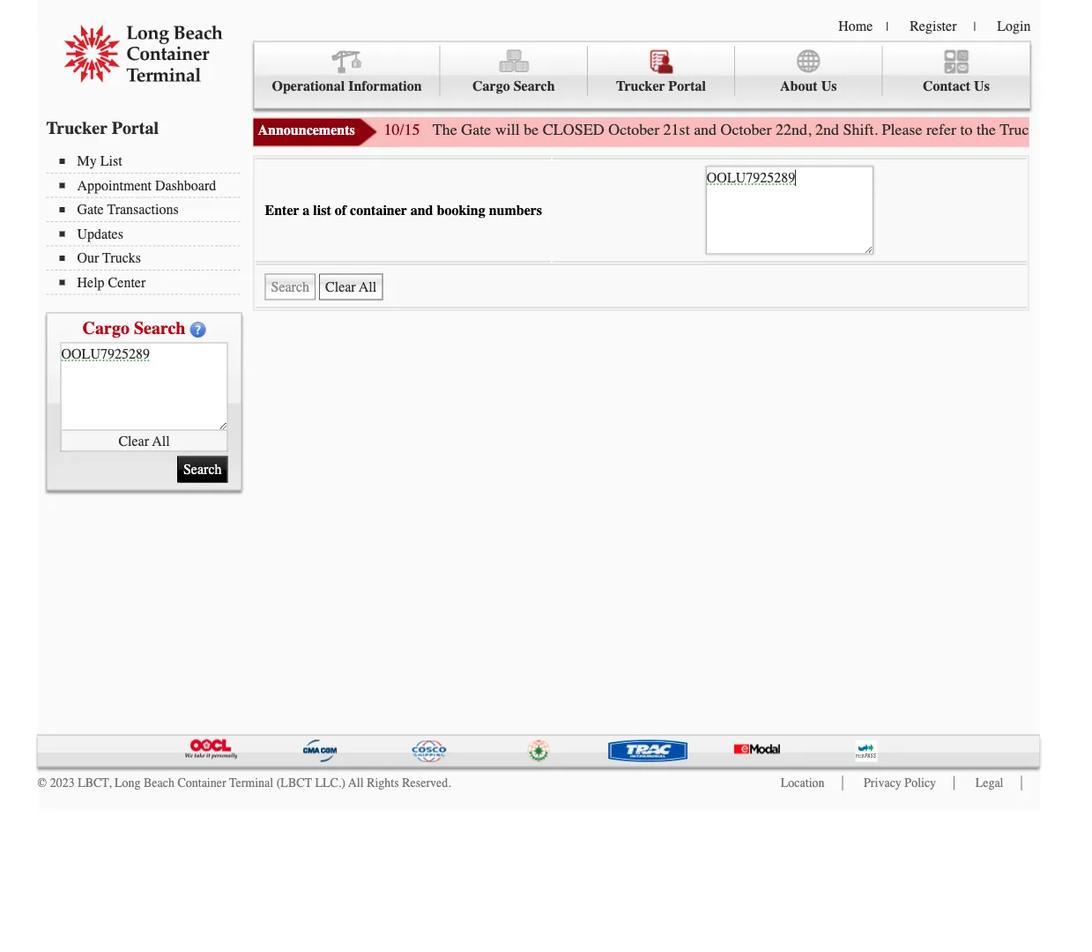 Task type: describe. For each thing, give the bounding box(es) containing it.
h
[[1075, 121, 1077, 139]]

our
[[77, 250, 99, 266]]

1 horizontal spatial gate
[[461, 121, 491, 139]]

cargo search link
[[441, 46, 588, 96]]

(lbct
[[277, 776, 312, 790]]

1 horizontal spatial and
[[694, 121, 717, 139]]

my list link
[[60, 153, 240, 169]]

reserved.
[[402, 776, 451, 790]]

login link
[[997, 18, 1031, 34]]

about us link
[[735, 46, 883, 96]]

be
[[524, 121, 539, 139]]

2 october from the left
[[721, 121, 772, 139]]

©
[[37, 776, 47, 790]]

privacy policy link
[[864, 776, 936, 790]]

shift.
[[843, 121, 878, 139]]

location link
[[781, 776, 825, 790]]

about
[[780, 78, 818, 94]]

all inside 'button'
[[152, 433, 170, 449]]

numbers
[[489, 202, 542, 218]]

0 vertical spatial trucker
[[616, 78, 665, 94]]

22nd,
[[776, 121, 812, 139]]

privacy
[[864, 776, 902, 790]]

0 horizontal spatial trucker
[[46, 118, 108, 138]]

clear all
[[118, 433, 170, 449]]

will
[[495, 121, 520, 139]]

terminal
[[229, 776, 274, 790]]

1 october from the left
[[609, 121, 660, 139]]

my
[[77, 153, 97, 169]]

list
[[100, 153, 122, 169]]

© 2023 lbct, long beach container terminal (lbct llc.) all rights reserved.
[[37, 776, 451, 790]]

trucker portal link
[[588, 46, 735, 96]]

contact us link
[[883, 46, 1030, 96]]

clear
[[118, 433, 149, 449]]

register link
[[910, 18, 957, 34]]

cargo inside cargo search link
[[473, 78, 510, 94]]

home link
[[839, 18, 873, 34]]

0 vertical spatial cargo search
[[473, 78, 555, 94]]

21st
[[664, 121, 690, 139]]

0 horizontal spatial search
[[134, 318, 186, 338]]

policy
[[905, 776, 936, 790]]

0 horizontal spatial trucker portal
[[46, 118, 159, 138]]

enter
[[265, 202, 299, 218]]

trucks
[[102, 250, 141, 266]]

enter a list of container and booking numbers
[[265, 202, 542, 218]]

gate transactions link
[[60, 201, 240, 218]]

to
[[961, 121, 973, 139]]

booking
[[437, 202, 485, 218]]

updates
[[77, 226, 123, 242]]

register
[[910, 18, 957, 34]]



Task type: locate. For each thing, give the bounding box(es) containing it.
llc.)
[[315, 776, 346, 790]]

gate
[[461, 121, 491, 139], [1041, 121, 1071, 139], [77, 201, 104, 218]]

and left booking
[[411, 202, 433, 218]]

privacy policy
[[864, 776, 936, 790]]

1 | from the left
[[886, 19, 889, 34]]

appointment dashboard link
[[60, 177, 240, 194]]

container
[[350, 202, 407, 218]]

0 horizontal spatial and
[[411, 202, 433, 218]]

trucker portal up list
[[46, 118, 159, 138]]

0 horizontal spatial gate
[[77, 201, 104, 218]]

truck
[[1000, 121, 1037, 139]]

1 horizontal spatial trucker
[[616, 78, 665, 94]]

trucker portal
[[616, 78, 706, 94], [46, 118, 159, 138]]

legal link
[[976, 776, 1004, 790]]

1 horizontal spatial menu bar
[[253, 41, 1031, 109]]

|
[[886, 19, 889, 34], [974, 19, 976, 34]]

list
[[313, 202, 331, 218]]

lbct,
[[78, 776, 111, 790]]

gate inside my list appointment dashboard gate transactions updates our trucks help center
[[77, 201, 104, 218]]

our trucks link
[[60, 250, 240, 266]]

gate left h
[[1041, 121, 1071, 139]]

us right about
[[821, 78, 837, 94]]

my list appointment dashboard gate transactions updates our trucks help center
[[77, 153, 216, 291]]

cargo search down "center"
[[83, 318, 186, 338]]

operational
[[272, 78, 345, 94]]

None submit
[[265, 274, 316, 300], [177, 456, 228, 483], [265, 274, 316, 300], [177, 456, 228, 483]]

clear all button
[[60, 431, 228, 452]]

None button
[[319, 274, 383, 300]]

1 horizontal spatial all
[[348, 776, 364, 790]]

0 horizontal spatial menu bar
[[46, 151, 249, 295]]

all
[[152, 433, 170, 449], [348, 776, 364, 790]]

cargo
[[473, 78, 510, 94], [83, 318, 130, 338]]

trucker portal up 21st
[[616, 78, 706, 94]]

0 horizontal spatial all
[[152, 433, 170, 449]]

menu bar containing my list
[[46, 151, 249, 295]]

and right 21st
[[694, 121, 717, 139]]

10/15 the gate will be closed october 21st and october 22nd, 2nd shift. please refer to the truck gate h
[[384, 121, 1077, 139]]

1 vertical spatial and
[[411, 202, 433, 218]]

1 vertical spatial portal
[[112, 118, 159, 138]]

october left 22nd,
[[721, 121, 772, 139]]

2 horizontal spatial gate
[[1041, 121, 1071, 139]]

search down help center link
[[134, 318, 186, 338]]

search up "be"
[[514, 78, 555, 94]]

the
[[433, 121, 457, 139]]

operational information
[[272, 78, 422, 94]]

october
[[609, 121, 660, 139], [721, 121, 772, 139]]

login
[[997, 18, 1031, 34]]

0 vertical spatial search
[[514, 78, 555, 94]]

contact
[[923, 78, 971, 94]]

0 vertical spatial menu bar
[[253, 41, 1031, 109]]

legal
[[976, 776, 1004, 790]]

1 us from the left
[[821, 78, 837, 94]]

menu bar
[[253, 41, 1031, 109], [46, 151, 249, 295]]

Enter container numbers and/ or booking numbers. Press ESC to reset input box text field
[[706, 166, 874, 254]]

appointment
[[77, 177, 152, 194]]

updates link
[[60, 226, 240, 242]]

1 vertical spatial search
[[134, 318, 186, 338]]

all right clear
[[152, 433, 170, 449]]

1 vertical spatial cargo search
[[83, 318, 186, 338]]

refer
[[927, 121, 957, 139]]

Enter container numbers and/ or booking numbers.  text field
[[60, 343, 228, 431]]

1 horizontal spatial |
[[974, 19, 976, 34]]

menu bar containing operational information
[[253, 41, 1031, 109]]

search
[[514, 78, 555, 94], [134, 318, 186, 338]]

0 vertical spatial and
[[694, 121, 717, 139]]

1 vertical spatial all
[[348, 776, 364, 790]]

1 vertical spatial cargo
[[83, 318, 130, 338]]

2 us from the left
[[974, 78, 990, 94]]

us
[[821, 78, 837, 94], [974, 78, 990, 94]]

closed
[[543, 121, 605, 139]]

1 vertical spatial trucker
[[46, 118, 108, 138]]

transactions
[[107, 201, 179, 218]]

trucker
[[616, 78, 665, 94], [46, 118, 108, 138]]

0 vertical spatial trucker portal
[[616, 78, 706, 94]]

contact us
[[923, 78, 990, 94]]

home
[[839, 18, 873, 34]]

1 vertical spatial trucker portal
[[46, 118, 159, 138]]

the
[[977, 121, 996, 139]]

us for about us
[[821, 78, 837, 94]]

gate right the
[[461, 121, 491, 139]]

1 horizontal spatial portal
[[669, 78, 706, 94]]

2023
[[50, 776, 75, 790]]

| left the login link on the top right
[[974, 19, 976, 34]]

announcements
[[258, 122, 355, 138]]

rights
[[367, 776, 399, 790]]

cargo down help
[[83, 318, 130, 338]]

us right contact
[[974, 78, 990, 94]]

please
[[882, 121, 923, 139]]

portal up my list link
[[112, 118, 159, 138]]

trucker up my
[[46, 118, 108, 138]]

1 horizontal spatial us
[[974, 78, 990, 94]]

1 horizontal spatial cargo search
[[473, 78, 555, 94]]

about us
[[780, 78, 837, 94]]

| right "home" link
[[886, 19, 889, 34]]

0 horizontal spatial october
[[609, 121, 660, 139]]

0 horizontal spatial us
[[821, 78, 837, 94]]

and
[[694, 121, 717, 139], [411, 202, 433, 218]]

container
[[178, 776, 226, 790]]

gate up the updates
[[77, 201, 104, 218]]

beach
[[144, 776, 175, 790]]

information
[[348, 78, 422, 94]]

october left 21st
[[609, 121, 660, 139]]

portal up 21st
[[669, 78, 706, 94]]

0 horizontal spatial cargo search
[[83, 318, 186, 338]]

2nd
[[816, 121, 839, 139]]

center
[[108, 274, 146, 291]]

long
[[115, 776, 141, 790]]

1 horizontal spatial october
[[721, 121, 772, 139]]

0 vertical spatial portal
[[669, 78, 706, 94]]

help
[[77, 274, 105, 291]]

1 horizontal spatial trucker portal
[[616, 78, 706, 94]]

cargo up will
[[473, 78, 510, 94]]

operational information link
[[254, 46, 441, 96]]

2 | from the left
[[974, 19, 976, 34]]

0 vertical spatial cargo
[[473, 78, 510, 94]]

us for contact us
[[974, 78, 990, 94]]

dashboard
[[155, 177, 216, 194]]

all right llc.)
[[348, 776, 364, 790]]

portal
[[669, 78, 706, 94], [112, 118, 159, 138]]

1 vertical spatial menu bar
[[46, 151, 249, 295]]

help center link
[[60, 274, 240, 291]]

a
[[303, 202, 310, 218]]

1 horizontal spatial cargo
[[473, 78, 510, 94]]

cargo search
[[473, 78, 555, 94], [83, 318, 186, 338]]

location
[[781, 776, 825, 790]]

10/15
[[384, 121, 420, 139]]

1 horizontal spatial search
[[514, 78, 555, 94]]

0 horizontal spatial cargo
[[83, 318, 130, 338]]

trucker up 21st
[[616, 78, 665, 94]]

of
[[335, 202, 347, 218]]

0 horizontal spatial |
[[886, 19, 889, 34]]

cargo search up will
[[473, 78, 555, 94]]

0 vertical spatial all
[[152, 433, 170, 449]]

0 horizontal spatial portal
[[112, 118, 159, 138]]



Task type: vqa. For each thing, say whether or not it's contained in the screenshot.
confirm within We cannot respond to your request or provide you with personal information             if we cannot verify your identity or authority to make the request and             confirm the personal information relates to you.
no



